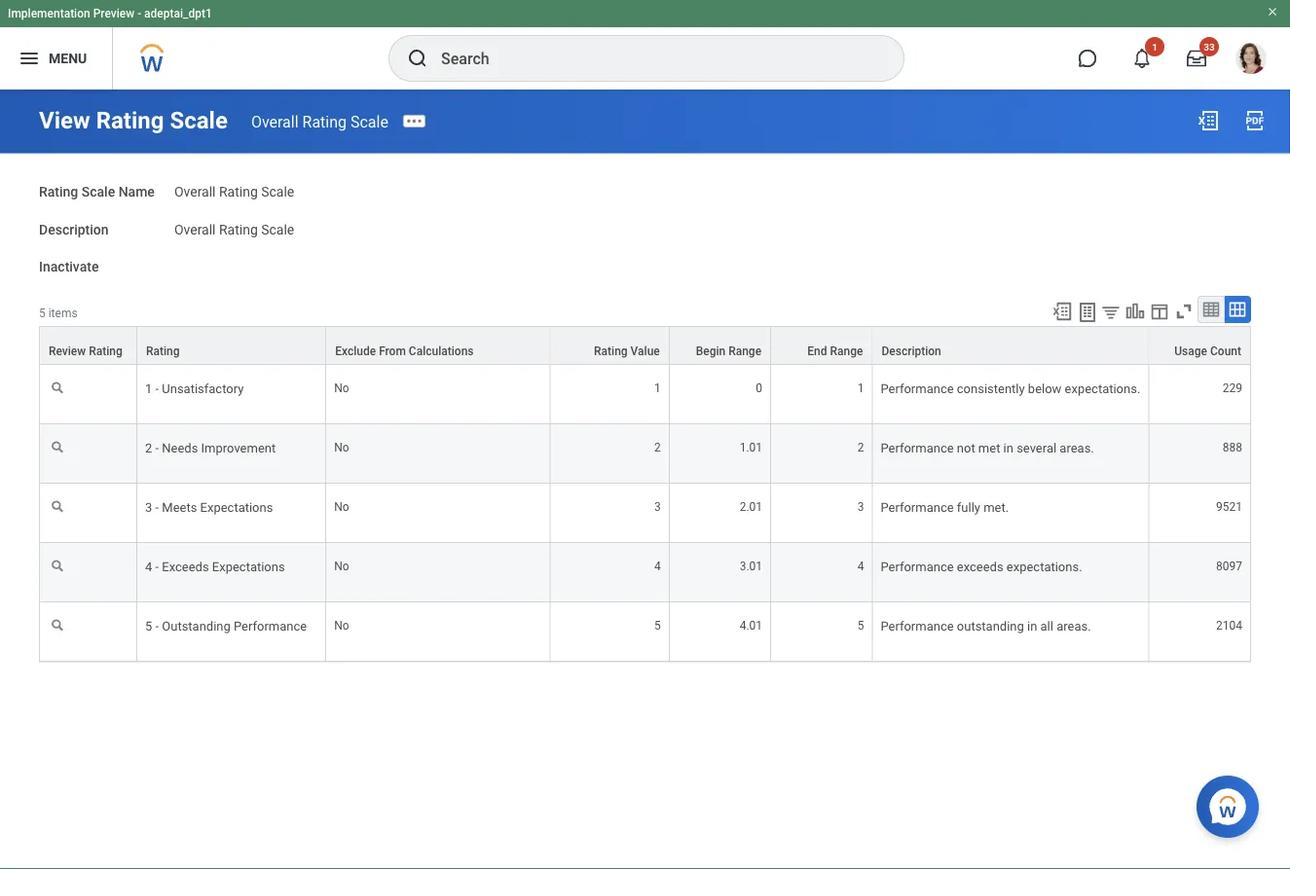 Task type: describe. For each thing, give the bounding box(es) containing it.
menu button
[[0, 27, 112, 90]]

performance for performance outstanding in all areas.
[[881, 619, 954, 633]]

improvement
[[201, 440, 276, 455]]

rating inside "description" element
[[219, 221, 258, 237]]

3 2 from the left
[[858, 441, 864, 455]]

view rating scale
[[39, 107, 228, 134]]

count
[[1210, 345, 1242, 358]]

- for 3
[[155, 500, 159, 514]]

overall rating scale for rating scale name
[[174, 184, 294, 200]]

1 left unsatisfactory
[[145, 381, 152, 396]]

2.01
[[740, 500, 763, 514]]

justify image
[[18, 47, 41, 70]]

no for 1 - unsatisfactory
[[334, 382, 349, 395]]

review rating
[[49, 345, 122, 358]]

row containing 2 - needs improvement
[[39, 424, 1251, 484]]

5 items
[[39, 307, 78, 320]]

1 horizontal spatial in
[[1027, 619, 1037, 633]]

performance fully met.
[[881, 500, 1009, 514]]

scale for "description" element
[[261, 221, 294, 237]]

value
[[631, 345, 660, 358]]

exceeds
[[957, 559, 1004, 574]]

0 horizontal spatial description
[[39, 221, 109, 237]]

export to excel image for export to worksheets image
[[1052, 301, 1073, 322]]

preview
[[93, 7, 135, 20]]

- inside menu banner
[[137, 7, 141, 20]]

items
[[48, 307, 78, 320]]

profile logan mcneil image
[[1236, 43, 1267, 78]]

performance exceeds expectations.
[[881, 559, 1082, 574]]

name
[[118, 184, 155, 200]]

2 - needs improvement
[[145, 440, 276, 455]]

below
[[1028, 381, 1062, 396]]

implementation preview -   adeptai_dpt1
[[8, 7, 212, 20]]

outstanding
[[957, 619, 1024, 633]]

range for begin range
[[729, 345, 762, 358]]

click to view/edit grid preferences image
[[1149, 301, 1170, 322]]

inbox large image
[[1187, 49, 1206, 68]]

3 - meets expectations
[[145, 500, 273, 514]]

several
[[1017, 440, 1057, 455]]

view rating scale main content
[[0, 90, 1290, 681]]

scale for rating scale name element
[[261, 184, 294, 200]]

4.01
[[740, 619, 763, 633]]

expectations for 4 - exceeds expectations
[[212, 559, 285, 574]]

met
[[978, 440, 1000, 455]]

8097
[[1216, 560, 1243, 573]]

performance outstanding in all areas.
[[881, 619, 1091, 633]]

not
[[957, 440, 975, 455]]

229
[[1223, 382, 1243, 395]]

33
[[1204, 41, 1215, 53]]

performance for performance fully met.
[[881, 500, 954, 514]]

overall rating scale link
[[251, 112, 388, 131]]

Search Workday  search field
[[441, 37, 864, 80]]

description element
[[174, 210, 294, 239]]

view
[[39, 107, 90, 134]]

toolbar inside view rating scale main content
[[1043, 296, 1251, 326]]

begin
[[696, 345, 726, 358]]

performance for performance exceeds expectations.
[[881, 559, 954, 574]]

4 - exceeds expectations
[[145, 559, 285, 574]]

row containing 1 - unsatisfactory
[[39, 365, 1251, 424]]

2 2 from the left
[[654, 441, 661, 455]]

2104
[[1216, 619, 1243, 633]]

performance right outstanding
[[234, 619, 307, 633]]

row containing review rating
[[39, 326, 1251, 365]]

1 down end range
[[858, 382, 864, 395]]

2 3 from the left
[[654, 500, 661, 514]]

rating value
[[594, 345, 660, 358]]

rating scale name element
[[174, 172, 294, 201]]

0 vertical spatial areas.
[[1060, 440, 1094, 455]]

888
[[1223, 441, 1243, 455]]

needs
[[162, 440, 198, 455]]

- for 4
[[155, 559, 159, 574]]

fully
[[957, 500, 981, 514]]

meets
[[162, 500, 197, 514]]

row containing 4 - exceeds expectations
[[39, 543, 1251, 603]]

close environment banner image
[[1267, 6, 1279, 18]]

fullscreen image
[[1173, 301, 1195, 322]]

consistently
[[957, 381, 1025, 396]]

1 - unsatisfactory
[[145, 381, 244, 396]]

33 button
[[1175, 37, 1219, 80]]

no for 3 - meets expectations
[[334, 500, 349, 514]]

0 vertical spatial expectations.
[[1065, 381, 1141, 396]]

0
[[756, 382, 763, 395]]



Task type: vqa. For each thing, say whether or not it's contained in the screenshot.


Task type: locate. For each thing, give the bounding box(es) containing it.
1 horizontal spatial 3
[[654, 500, 661, 514]]

0 horizontal spatial 2
[[145, 440, 152, 455]]

expectations right meets
[[200, 500, 273, 514]]

- left exceeds
[[155, 559, 159, 574]]

2 vertical spatial overall rating scale
[[174, 221, 294, 237]]

export to excel image left export to worksheets image
[[1052, 301, 1073, 322]]

range inside 'popup button'
[[729, 345, 762, 358]]

1 no from the top
[[334, 382, 349, 395]]

9521
[[1216, 500, 1243, 514]]

2 horizontal spatial 3
[[858, 500, 864, 514]]

usage count button
[[1150, 327, 1250, 364]]

adeptai_dpt1
[[144, 7, 212, 20]]

2 4 from the left
[[654, 560, 661, 573]]

begin range button
[[670, 327, 770, 364]]

from
[[379, 345, 406, 358]]

1.01
[[740, 441, 763, 455]]

-
[[137, 7, 141, 20], [155, 381, 159, 396], [155, 440, 159, 455], [155, 500, 159, 514], [155, 559, 159, 574], [155, 619, 159, 633]]

3.01
[[740, 560, 763, 573]]

export to excel image
[[1197, 109, 1220, 132], [1052, 301, 1073, 322]]

1 vertical spatial export to excel image
[[1052, 301, 1073, 322]]

4
[[145, 559, 152, 574], [654, 560, 661, 573], [858, 560, 864, 573]]

0 vertical spatial in
[[1004, 440, 1014, 455]]

overall up rating scale name element
[[251, 112, 299, 131]]

0 vertical spatial overall rating scale
[[251, 112, 388, 131]]

overall rating scale
[[251, 112, 388, 131], [174, 184, 294, 200], [174, 221, 294, 237]]

2 vertical spatial overall
[[174, 221, 216, 237]]

export to worksheets image
[[1076, 301, 1099, 324]]

toolbar
[[1043, 296, 1251, 326]]

description
[[39, 221, 109, 237], [882, 345, 941, 358]]

1 right "notifications large" image
[[1152, 41, 1158, 53]]

range inside popup button
[[830, 345, 863, 358]]

1 horizontal spatial 2
[[654, 441, 661, 455]]

1 vertical spatial overall rating scale
[[174, 184, 294, 200]]

in
[[1004, 440, 1014, 455], [1027, 619, 1037, 633]]

1 vertical spatial in
[[1027, 619, 1037, 633]]

overall
[[251, 112, 299, 131], [174, 184, 216, 200], [174, 221, 216, 237]]

range right end
[[830, 345, 863, 358]]

performance
[[881, 381, 954, 396], [881, 440, 954, 455], [881, 500, 954, 514], [881, 559, 954, 574], [234, 619, 307, 633], [881, 619, 954, 633]]

exclude
[[335, 345, 376, 358]]

3 3 from the left
[[858, 500, 864, 514]]

performance consistently below expectations.
[[881, 381, 1141, 396]]

4 no from the top
[[334, 560, 349, 573]]

performance left not
[[881, 440, 954, 455]]

- for 5
[[155, 619, 159, 633]]

2 row from the top
[[39, 365, 1251, 424]]

search image
[[406, 47, 429, 70]]

1 horizontal spatial export to excel image
[[1197, 109, 1220, 132]]

row containing 3 - meets expectations
[[39, 484, 1251, 543]]

menu
[[49, 50, 87, 66]]

export to excel image for view printable version (pdf) icon
[[1197, 109, 1220, 132]]

review
[[49, 345, 86, 358]]

outstanding
[[162, 619, 231, 633]]

5 - outstanding performance
[[145, 619, 307, 633]]

performance for performance not met in several areas.
[[881, 440, 954, 455]]

usage count
[[1175, 345, 1242, 358]]

overall inside rating scale name element
[[174, 184, 216, 200]]

2 range from the left
[[830, 345, 863, 358]]

description inside popup button
[[882, 345, 941, 358]]

performance not met in several areas.
[[881, 440, 1094, 455]]

overall for description
[[174, 221, 216, 237]]

4 row from the top
[[39, 484, 1251, 543]]

1 vertical spatial areas.
[[1057, 619, 1091, 633]]

overall rating scale for description
[[174, 221, 294, 237]]

in right the met on the right bottom of page
[[1004, 440, 1014, 455]]

no
[[334, 382, 349, 395], [334, 441, 349, 455], [334, 500, 349, 514], [334, 560, 349, 573], [334, 619, 349, 633]]

0 vertical spatial description
[[39, 221, 109, 237]]

no for 2 - needs improvement
[[334, 441, 349, 455]]

overall inside "description" element
[[174, 221, 216, 237]]

notifications large image
[[1132, 49, 1152, 68]]

1 vertical spatial expectations.
[[1007, 559, 1082, 574]]

3 left 2.01
[[654, 500, 661, 514]]

performance left the exceeds
[[881, 559, 954, 574]]

overall up "description" element
[[174, 184, 216, 200]]

2 horizontal spatial 2
[[858, 441, 864, 455]]

- left meets
[[155, 500, 159, 514]]

1
[[1152, 41, 1158, 53], [145, 381, 152, 396], [654, 382, 661, 395], [858, 382, 864, 395]]

- for 2
[[155, 440, 159, 455]]

1 horizontal spatial range
[[830, 345, 863, 358]]

- left unsatisfactory
[[155, 381, 159, 396]]

3 left performance fully met.
[[858, 500, 864, 514]]

performance left 'consistently'
[[881, 381, 954, 396]]

performance for performance consistently below expectations.
[[881, 381, 954, 396]]

1 4 from the left
[[145, 559, 152, 574]]

6 row from the top
[[39, 603, 1251, 662]]

rating
[[96, 107, 164, 134], [302, 112, 347, 131], [39, 184, 78, 200], [219, 184, 258, 200], [219, 221, 258, 237], [89, 345, 122, 358], [146, 345, 180, 358], [594, 345, 628, 358]]

3
[[145, 500, 152, 514], [654, 500, 661, 514], [858, 500, 864, 514]]

in left all
[[1027, 619, 1037, 633]]

0 vertical spatial expectations
[[200, 500, 273, 514]]

2 horizontal spatial 4
[[858, 560, 864, 573]]

no for 5 - outstanding performance
[[334, 619, 349, 633]]

row
[[39, 326, 1251, 365], [39, 365, 1251, 424], [39, 424, 1251, 484], [39, 484, 1251, 543], [39, 543, 1251, 603], [39, 603, 1251, 662]]

view printable version (pdf) image
[[1243, 109, 1267, 132]]

range for end range
[[830, 345, 863, 358]]

areas. right all
[[1057, 619, 1091, 633]]

end range
[[808, 345, 863, 358]]

range
[[729, 345, 762, 358], [830, 345, 863, 358]]

unsatisfactory
[[162, 381, 244, 396]]

areas.
[[1060, 440, 1094, 455], [1057, 619, 1091, 633]]

- left needs
[[155, 440, 159, 455]]

expectations.
[[1065, 381, 1141, 396], [1007, 559, 1082, 574]]

scale inside "description" element
[[261, 221, 294, 237]]

exceeds
[[162, 559, 209, 574]]

expand table image
[[1228, 300, 1247, 319]]

1 vertical spatial expectations
[[212, 559, 285, 574]]

- for 1
[[155, 381, 159, 396]]

1 horizontal spatial 4
[[654, 560, 661, 573]]

exclude from calculations
[[335, 345, 474, 358]]

rating scale name
[[39, 184, 155, 200]]

0 horizontal spatial 3
[[145, 500, 152, 514]]

1 3 from the left
[[145, 500, 152, 514]]

no for 4 - exceeds expectations
[[334, 560, 349, 573]]

scale inside rating scale name element
[[261, 184, 294, 200]]

overall for rating scale name
[[174, 184, 216, 200]]

0 horizontal spatial 4
[[145, 559, 152, 574]]

expectations right exceeds
[[212, 559, 285, 574]]

2 no from the top
[[334, 441, 349, 455]]

all
[[1040, 619, 1054, 633]]

0 horizontal spatial range
[[729, 345, 762, 358]]

scale for "overall rating scale" link
[[351, 112, 388, 131]]

implementation
[[8, 7, 90, 20]]

menu banner
[[0, 0, 1290, 90]]

scale
[[170, 107, 228, 134], [351, 112, 388, 131], [82, 184, 115, 200], [261, 184, 294, 200], [261, 221, 294, 237]]

1 down value on the top of page
[[654, 382, 661, 395]]

1 range from the left
[[729, 345, 762, 358]]

review rating button
[[40, 327, 136, 364]]

- left outstanding
[[155, 619, 159, 633]]

1 2 from the left
[[145, 440, 152, 455]]

select to filter grid data image
[[1100, 302, 1122, 322]]

met.
[[984, 500, 1009, 514]]

areas. right several
[[1060, 440, 1094, 455]]

exclude from calculations button
[[326, 327, 550, 364]]

description button
[[873, 327, 1149, 364]]

- right preview
[[137, 7, 141, 20]]

3 row from the top
[[39, 424, 1251, 484]]

overall down rating scale name element
[[174, 221, 216, 237]]

expand/collapse chart image
[[1125, 301, 1146, 322]]

0 vertical spatial export to excel image
[[1197, 109, 1220, 132]]

2
[[145, 440, 152, 455], [654, 441, 661, 455], [858, 441, 864, 455]]

end
[[808, 345, 827, 358]]

1 vertical spatial description
[[882, 345, 941, 358]]

1 row from the top
[[39, 326, 1251, 365]]

5 no from the top
[[334, 619, 349, 633]]

0 horizontal spatial in
[[1004, 440, 1014, 455]]

1 inside 1 button
[[1152, 41, 1158, 53]]

description up inactivate
[[39, 221, 109, 237]]

0 horizontal spatial export to excel image
[[1052, 301, 1073, 322]]

usage
[[1175, 345, 1207, 358]]

export to excel image left view printable version (pdf) icon
[[1197, 109, 1220, 132]]

description right end range
[[882, 345, 941, 358]]

rating button
[[137, 327, 325, 364]]

begin range
[[696, 345, 762, 358]]

expectations. up all
[[1007, 559, 1082, 574]]

0 vertical spatial overall
[[251, 112, 299, 131]]

1 vertical spatial overall
[[174, 184, 216, 200]]

calculations
[[409, 345, 474, 358]]

expectations. right below
[[1065, 381, 1141, 396]]

3 no from the top
[[334, 500, 349, 514]]

end range button
[[771, 327, 872, 364]]

5
[[39, 307, 46, 320], [145, 619, 152, 633], [654, 619, 661, 633], [858, 619, 864, 633]]

5 row from the top
[[39, 543, 1251, 603]]

table image
[[1202, 300, 1221, 319]]

range right the begin
[[729, 345, 762, 358]]

1 button
[[1121, 37, 1165, 80]]

1 horizontal spatial description
[[882, 345, 941, 358]]

inactivate
[[39, 259, 99, 275]]

rating value button
[[551, 327, 669, 364]]

performance left fully
[[881, 500, 954, 514]]

expectations
[[200, 500, 273, 514], [212, 559, 285, 574]]

row containing 5 - outstanding performance
[[39, 603, 1251, 662]]

3 4 from the left
[[858, 560, 864, 573]]

3 left meets
[[145, 500, 152, 514]]

performance left outstanding
[[881, 619, 954, 633]]

expectations for 3 - meets expectations
[[200, 500, 273, 514]]



